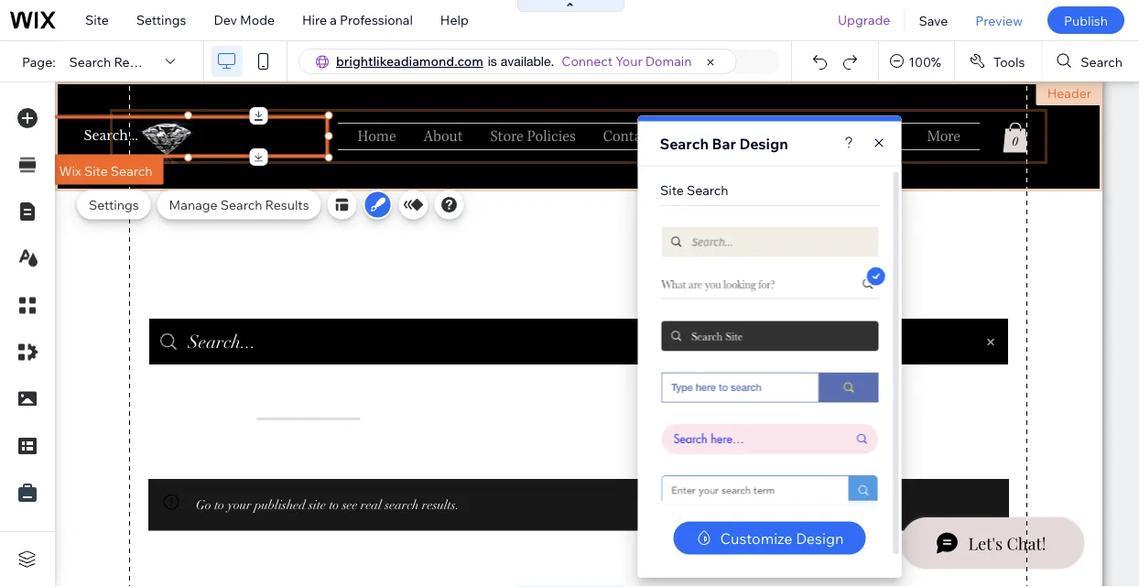 Task type: describe. For each thing, give the bounding box(es) containing it.
0 horizontal spatial design
[[739, 134, 788, 152]]

dev mode
[[214, 12, 275, 28]]

is
[[488, 54, 497, 69]]

save
[[919, 12, 948, 28]]

tools
[[994, 53, 1025, 69]]

1 vertical spatial settings
[[89, 196, 139, 212]]

search bar design
[[660, 134, 788, 152]]

0 vertical spatial results
[[114, 53, 158, 69]]

site for site
[[85, 12, 109, 28]]

100% button
[[879, 41, 954, 82]]

available.
[[501, 54, 554, 69]]

design inside button
[[796, 529, 844, 547]]

hire
[[302, 12, 327, 28]]

help
[[440, 12, 469, 28]]

bar
[[712, 134, 736, 152]]

header
[[1047, 85, 1092, 101]]

customize design button
[[674, 522, 866, 555]]

upgrade
[[838, 12, 891, 28]]

1 vertical spatial results
[[265, 196, 309, 212]]



Task type: locate. For each thing, give the bounding box(es) containing it.
publish button
[[1048, 6, 1125, 34]]

manage
[[169, 196, 218, 212]]

publish
[[1064, 12, 1108, 28]]

0 vertical spatial settings
[[136, 12, 186, 28]]

brightlikeadiamond.com
[[336, 53, 483, 69]]

connect
[[562, 53, 613, 69]]

site up search results
[[85, 12, 109, 28]]

site down search bar design
[[660, 182, 683, 198]]

0 horizontal spatial results
[[114, 53, 158, 69]]

preview
[[976, 12, 1023, 28]]

domain
[[645, 53, 692, 69]]

1 vertical spatial site
[[84, 163, 108, 179]]

wix
[[59, 163, 81, 179]]

site for site search
[[660, 182, 683, 198]]

preview button
[[962, 0, 1037, 40]]

site search
[[660, 182, 728, 198]]

settings
[[136, 12, 186, 28], [89, 196, 139, 212]]

manage search results
[[169, 196, 309, 212]]

is available. connect your domain
[[488, 53, 692, 69]]

your
[[616, 53, 643, 69]]

dev
[[214, 12, 237, 28]]

search
[[69, 53, 111, 69], [1081, 53, 1123, 69], [660, 134, 709, 152], [111, 163, 152, 179], [686, 182, 728, 198], [220, 196, 262, 212]]

wix site search
[[59, 163, 152, 179]]

settings down wix site search
[[89, 196, 139, 212]]

design right customize
[[796, 529, 844, 547]]

settings up search results
[[136, 12, 186, 28]]

a
[[330, 12, 337, 28]]

save button
[[905, 0, 962, 40]]

design
[[739, 134, 788, 152], [796, 529, 844, 547]]

tools button
[[955, 41, 1042, 82]]

site
[[85, 12, 109, 28], [84, 163, 108, 179], [660, 182, 683, 198]]

search button
[[1042, 41, 1139, 82]]

results
[[114, 53, 158, 69], [265, 196, 309, 212]]

hire a professional
[[302, 12, 413, 28]]

1 horizontal spatial design
[[796, 529, 844, 547]]

1 horizontal spatial results
[[265, 196, 309, 212]]

0 vertical spatial site
[[85, 12, 109, 28]]

search results
[[69, 53, 158, 69]]

1 vertical spatial design
[[796, 529, 844, 547]]

100%
[[909, 53, 941, 69]]

customize design
[[720, 529, 844, 547]]

2 vertical spatial site
[[660, 182, 683, 198]]

design right bar
[[739, 134, 788, 152]]

0 vertical spatial design
[[739, 134, 788, 152]]

site right "wix"
[[84, 163, 108, 179]]

professional
[[340, 12, 413, 28]]

customize
[[720, 529, 793, 547]]

search inside button
[[1081, 53, 1123, 69]]

mode
[[240, 12, 275, 28]]



Task type: vqa. For each thing, say whether or not it's contained in the screenshot.
top Add New Field
no



